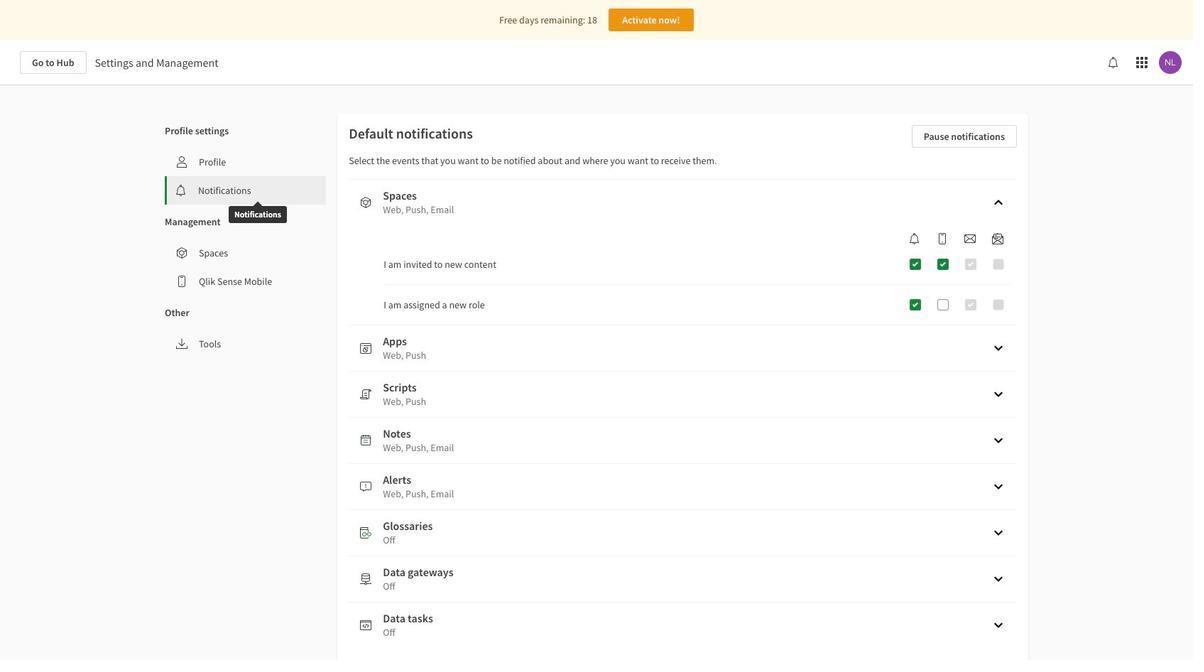 Task type: describe. For each thing, give the bounding box(es) containing it.
notifications bundled in a daily email digest image
[[993, 233, 1004, 244]]

notifications sent to your email image
[[965, 233, 976, 244]]



Task type: locate. For each thing, give the bounding box(es) containing it.
notifications when using qlik sense in a browser element
[[904, 233, 927, 244]]

push notifications in qlik sense mobile image
[[937, 233, 949, 244]]

notifications when using qlik sense in a browser image
[[910, 233, 921, 244]]

push notifications in qlik sense mobile element
[[932, 233, 954, 244]]

notifications bundled in a daily email digest element
[[987, 233, 1010, 244]]

noah lott image
[[1160, 51, 1183, 74]]

notifications sent to your email element
[[959, 233, 982, 244]]

tooltip
[[229, 196, 287, 223]]



Task type: vqa. For each thing, say whether or not it's contained in the screenshot.
Close sidebar menu 'icon' on the left top of the page
no



